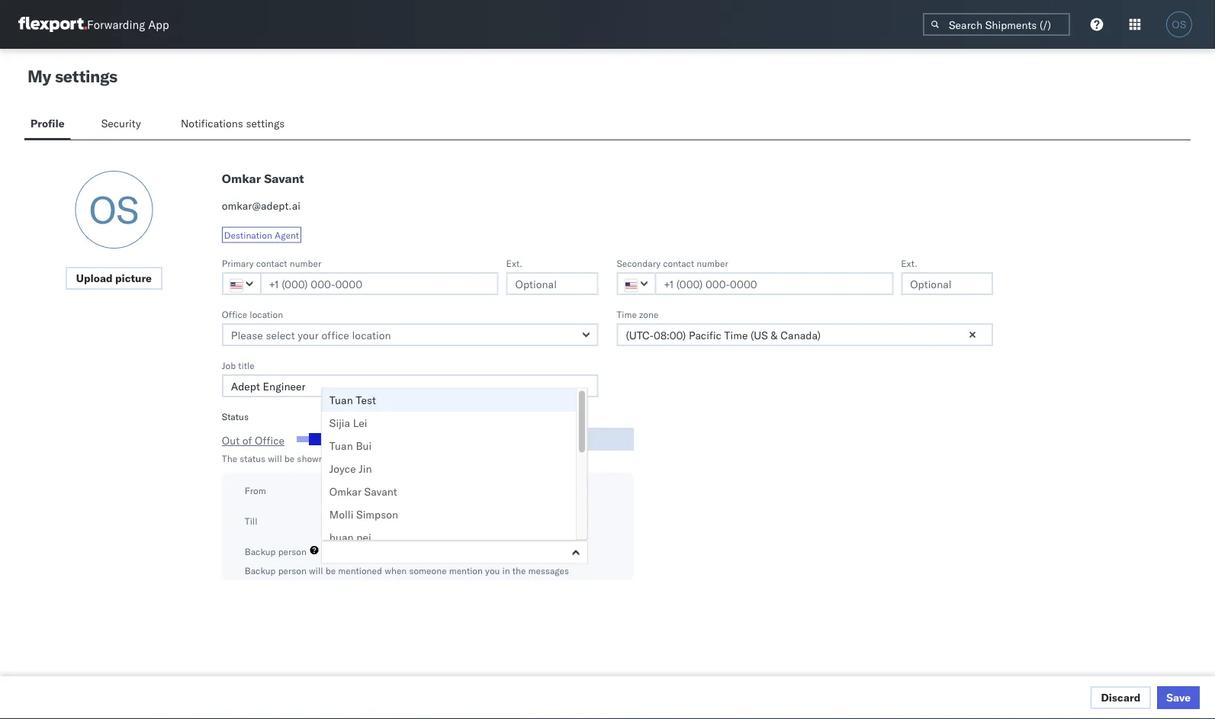 Task type: vqa. For each thing, say whether or not it's contained in the screenshot.
Omkar Savant inside the option
yes



Task type: locate. For each thing, give the bounding box(es) containing it.
-- : -- -- text field down ooo till... text box
[[435, 480, 551, 503]]

molli simpson option
[[322, 503, 576, 526]]

settings right my
[[55, 66, 117, 87]]

2 number from the left
[[697, 257, 728, 269]]

0 horizontal spatial settings
[[55, 66, 117, 87]]

1 vertical spatial pdt
[[560, 515, 580, 529]]

backup
[[245, 546, 276, 557]]

-- : -- -- text field for till
[[435, 511, 551, 534]]

primary contact number
[[222, 257, 321, 269]]

omkar
[[222, 171, 261, 186], [329, 485, 362, 498]]

molli simpson
[[329, 508, 398, 521]]

1 horizontal spatial os
[[1172, 19, 1187, 30]]

Optional telephone field
[[506, 272, 598, 295]]

security button
[[95, 110, 150, 140]]

forwarding app
[[87, 17, 169, 32]]

bui
[[356, 439, 372, 452]]

secondary
[[617, 257, 661, 269]]

sijia
[[329, 416, 350, 430]]

settings for my settings
[[55, 66, 117, 87]]

1 vertical spatial settings
[[246, 117, 285, 130]]

primary
[[222, 257, 254, 269]]

1 horizontal spatial office
[[255, 434, 285, 447]]

savant
[[264, 171, 304, 186], [364, 485, 397, 498]]

profile button
[[24, 110, 71, 140]]

None checkbox
[[297, 436, 318, 442]]

omkar savant option
[[322, 480, 576, 503]]

omkar savant up molli simpson
[[329, 485, 397, 498]]

status
[[222, 411, 249, 422]]

omkar savant
[[222, 171, 304, 186], [329, 485, 397, 498]]

number
[[290, 257, 321, 269], [697, 257, 728, 269]]

till
[[245, 515, 257, 527]]

my settings
[[27, 66, 117, 87]]

zone
[[639, 309, 659, 320]]

1 tuan from the top
[[329, 393, 353, 407]]

0 horizontal spatial omkar savant
[[222, 171, 304, 186]]

2 ext. from the left
[[901, 257, 917, 269]]

Search Shipments (/) text field
[[923, 13, 1070, 36]]

number down agent at the top left of the page
[[290, 257, 321, 269]]

1 vertical spatial tuan
[[329, 439, 353, 452]]

None field
[[329, 542, 333, 562]]

backup person
[[245, 546, 307, 557]]

1 vertical spatial omkar
[[329, 485, 362, 498]]

1 pdt from the top
[[560, 485, 580, 498]]

0 horizontal spatial ext.
[[506, 257, 523, 269]]

1 horizontal spatial omkar savant
[[329, 485, 397, 498]]

1 vertical spatial os
[[89, 186, 139, 233]]

from
[[245, 485, 266, 496]]

ext. up optional phone field
[[506, 257, 523, 269]]

upload
[[76, 272, 113, 285]]

contact for secondary
[[663, 257, 694, 269]]

shown
[[297, 453, 324, 465]]

Optional telephone field
[[901, 272, 993, 295]]

0 vertical spatial os
[[1172, 19, 1187, 30]]

2 tuan from the top
[[329, 439, 353, 452]]

-- : -- -- text field for from
[[435, 480, 551, 503]]

list box containing tuan test
[[322, 389, 587, 549]]

be
[[284, 453, 295, 465]]

the status will be shown next to your name in the messages.
[[222, 453, 472, 465]]

0 vertical spatial -- : -- -- text field
[[435, 480, 551, 503]]

jin
[[359, 462, 372, 475]]

contact down destination agent
[[256, 257, 287, 269]]

ext. up optional telephone field
[[901, 257, 917, 269]]

2 contact from the left
[[663, 257, 694, 269]]

joyce
[[329, 462, 356, 475]]

notifications settings button
[[175, 110, 297, 140]]

+1 (000) 000-0000 telephone field
[[655, 272, 894, 295]]

-- : -- -- text field
[[435, 480, 551, 503], [435, 511, 551, 534]]

ext. for primary contact number
[[506, 257, 523, 269]]

notifications
[[181, 117, 243, 130]]

1 horizontal spatial settings
[[246, 117, 285, 130]]

contact right secondary
[[663, 257, 694, 269]]

upload picture button
[[65, 267, 162, 290]]

1 number from the left
[[290, 257, 321, 269]]

0 vertical spatial pdt
[[560, 485, 580, 498]]

pdt for from
[[560, 485, 580, 498]]

1 horizontal spatial ext.
[[901, 257, 917, 269]]

list box
[[322, 389, 587, 549]]

ext. for secondary contact number
[[901, 257, 917, 269]]

discard button
[[1090, 687, 1151, 709]]

picture
[[115, 272, 152, 285]]

office up will
[[255, 434, 285, 447]]

ext.
[[506, 257, 523, 269], [901, 257, 917, 269]]

secondary contact number
[[617, 257, 728, 269]]

to
[[347, 453, 355, 465]]

person
[[278, 546, 307, 557]]

tuan up sijia
[[329, 393, 353, 407]]

settings right notifications
[[246, 117, 285, 130]]

savant up simpson
[[364, 485, 397, 498]]

2 pdt from the top
[[560, 515, 580, 529]]

1 ext. from the left
[[506, 257, 523, 269]]

1 horizontal spatial contact
[[663, 257, 694, 269]]

office down united states text box
[[222, 309, 247, 320]]

0 vertical spatial settings
[[55, 66, 117, 87]]

number for primary contact number
[[290, 257, 321, 269]]

notifications settings
[[181, 117, 285, 130]]

tuan for tuan test
[[329, 393, 353, 407]]

omkar savant up 'omkar@adept.ai'
[[222, 171, 304, 186]]

settings
[[55, 66, 117, 87], [246, 117, 285, 130]]

tuan
[[329, 393, 353, 407], [329, 439, 353, 452]]

0 vertical spatial office
[[222, 309, 247, 320]]

settings for notifications settings
[[246, 117, 285, 130]]

omkar down joyce
[[329, 485, 362, 498]]

your
[[357, 453, 375, 465]]

flexport. image
[[18, 17, 87, 32]]

0 horizontal spatial savant
[[264, 171, 304, 186]]

destination
[[224, 229, 272, 241]]

0 vertical spatial omkar
[[222, 171, 261, 186]]

2 -- : -- -- text field from the top
[[435, 511, 551, 534]]

security
[[101, 117, 141, 130]]

office
[[222, 309, 247, 320], [255, 434, 285, 447]]

1 vertical spatial savant
[[364, 485, 397, 498]]

0 horizontal spatial contact
[[256, 257, 287, 269]]

tuan up next
[[329, 439, 353, 452]]

forwarding app link
[[18, 17, 169, 32]]

pdt
[[560, 485, 580, 498], [560, 515, 580, 529]]

forwarding
[[87, 17, 145, 32]]

1 -- : -- -- text field from the top
[[435, 480, 551, 503]]

number up +1 (000) 000-0000 phone field
[[697, 257, 728, 269]]

omkar@adept.ai
[[222, 199, 301, 212]]

save button
[[1157, 687, 1200, 709]]

os
[[1172, 19, 1187, 30], [89, 186, 139, 233]]

0 horizontal spatial number
[[290, 257, 321, 269]]

1 vertical spatial omkar savant
[[329, 485, 397, 498]]

omkar up 'omkar@adept.ai'
[[222, 171, 261, 186]]

app
[[148, 17, 169, 32]]

1 horizontal spatial savant
[[364, 485, 397, 498]]

1 contact from the left
[[256, 257, 287, 269]]

-- : -- -- text field down omkar savant option
[[435, 511, 551, 534]]

contact
[[256, 257, 287, 269], [663, 257, 694, 269]]

settings inside button
[[246, 117, 285, 130]]

1 vertical spatial -- : -- -- text field
[[435, 511, 551, 534]]

1 horizontal spatial omkar
[[329, 485, 362, 498]]

my
[[27, 66, 51, 87]]

0 vertical spatial tuan
[[329, 393, 353, 407]]

1 horizontal spatial number
[[697, 257, 728, 269]]

0 vertical spatial omkar savant
[[222, 171, 304, 186]]

savant up 'omkar@adept.ai'
[[264, 171, 304, 186]]



Task type: describe. For each thing, give the bounding box(es) containing it.
simpson
[[356, 508, 398, 521]]

number for secondary contact number
[[697, 257, 728, 269]]

time zone
[[617, 309, 659, 320]]

title
[[238, 360, 255, 371]]

next
[[326, 453, 344, 465]]

huan pei option
[[322, 526, 576, 549]]

pdt for till
[[560, 515, 580, 529]]

OOO till... text field
[[360, 428, 634, 451]]

tuan test
[[329, 393, 376, 407]]

sijia lei option
[[322, 412, 576, 435]]

United States text field
[[222, 272, 262, 295]]

test
[[356, 393, 376, 407]]

name
[[378, 453, 401, 465]]

upload picture
[[76, 272, 152, 285]]

lei
[[353, 416, 367, 430]]

location
[[250, 309, 283, 320]]

save
[[1167, 691, 1191, 705]]

MMM D, YYYY text field
[[321, 511, 437, 534]]

United States text field
[[617, 272, 656, 295]]

pei
[[356, 531, 371, 544]]

status
[[240, 453, 265, 465]]

destination agent
[[224, 229, 299, 241]]

in
[[403, 453, 411, 465]]

messages.
[[429, 453, 472, 465]]

Please select your office location text field
[[222, 323, 598, 346]]

office location
[[222, 309, 283, 320]]

0 horizontal spatial omkar
[[222, 171, 261, 186]]

os button
[[1162, 7, 1197, 42]]

Job title text field
[[222, 375, 598, 397]]

sijia lei
[[329, 416, 367, 430]]

omkar savant inside omkar savant option
[[329, 485, 397, 498]]

omkar inside option
[[329, 485, 362, 498]]

agent
[[275, 229, 299, 241]]

job title
[[222, 360, 255, 371]]

discard
[[1101, 691, 1141, 705]]

molli
[[329, 508, 354, 521]]

(UTC-08:00) Pacific Time (US & Canada) text field
[[617, 323, 993, 346]]

the
[[222, 453, 237, 465]]

will
[[268, 453, 282, 465]]

tuan for tuan bui
[[329, 439, 353, 452]]

+1 (000) 000-0000 telephone field
[[260, 272, 499, 295]]

tuan bui option
[[322, 435, 576, 457]]

joyce jin
[[329, 462, 372, 475]]

huan
[[329, 531, 354, 544]]

time
[[617, 309, 637, 320]]

huan pei
[[329, 531, 371, 544]]

savant inside omkar savant option
[[364, 485, 397, 498]]

1 vertical spatial office
[[255, 434, 285, 447]]

0 vertical spatial savant
[[264, 171, 304, 186]]

out of office
[[222, 434, 285, 447]]

tuan test option
[[322, 389, 576, 412]]

of
[[242, 434, 252, 447]]

profile
[[31, 117, 65, 130]]

0 horizontal spatial os
[[89, 186, 139, 233]]

MMM D, YYYY text field
[[321, 480, 437, 503]]

job
[[222, 360, 236, 371]]

0 horizontal spatial office
[[222, 309, 247, 320]]

out
[[222, 434, 240, 447]]

os inside button
[[1172, 19, 1187, 30]]

tuan bui
[[329, 439, 372, 452]]

the
[[413, 453, 426, 465]]

contact for primary
[[256, 257, 287, 269]]

joyce jin option
[[322, 457, 576, 480]]



